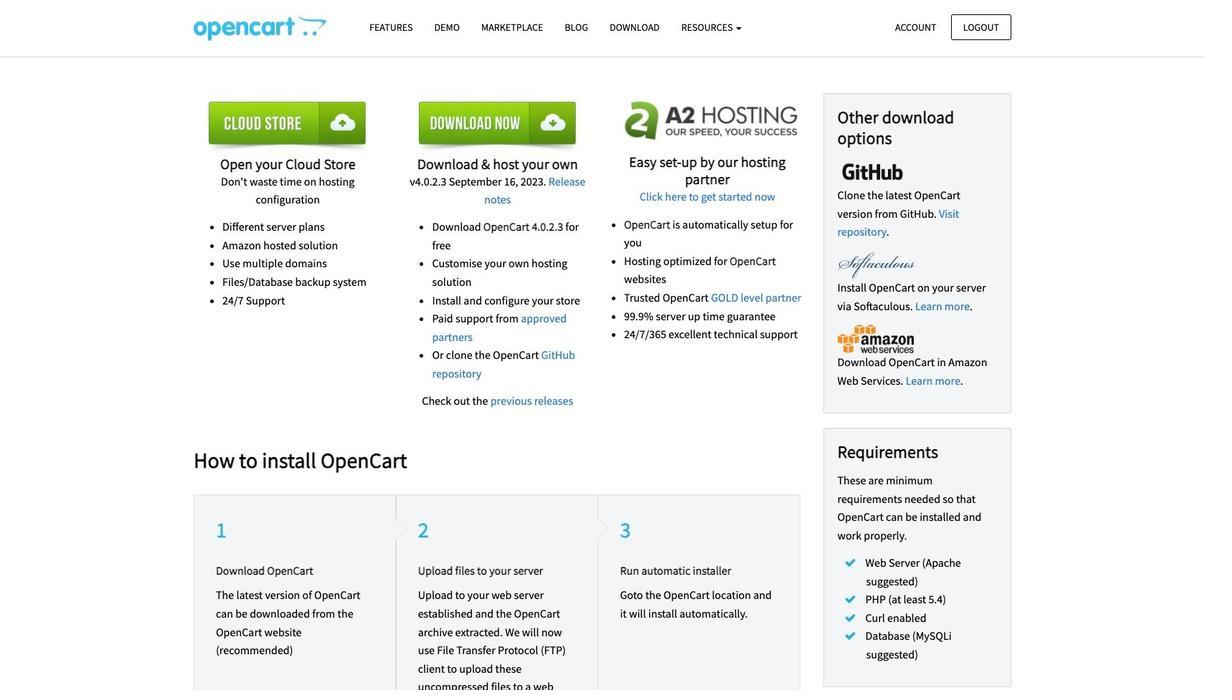 Task type: vqa. For each thing, say whether or not it's contained in the screenshot.
the Change password image
no



Task type: locate. For each thing, give the bounding box(es) containing it.
opencart - downloads image
[[194, 15, 326, 41]]

open cloud store image
[[209, 102, 367, 155]]

get started now image
[[620, 97, 803, 145]]



Task type: describe. For each thing, give the bounding box(es) containing it.
download opencart now image
[[419, 102, 576, 155]]

softaculous image
[[837, 251, 915, 279]]

github image
[[837, 158, 907, 187]]



